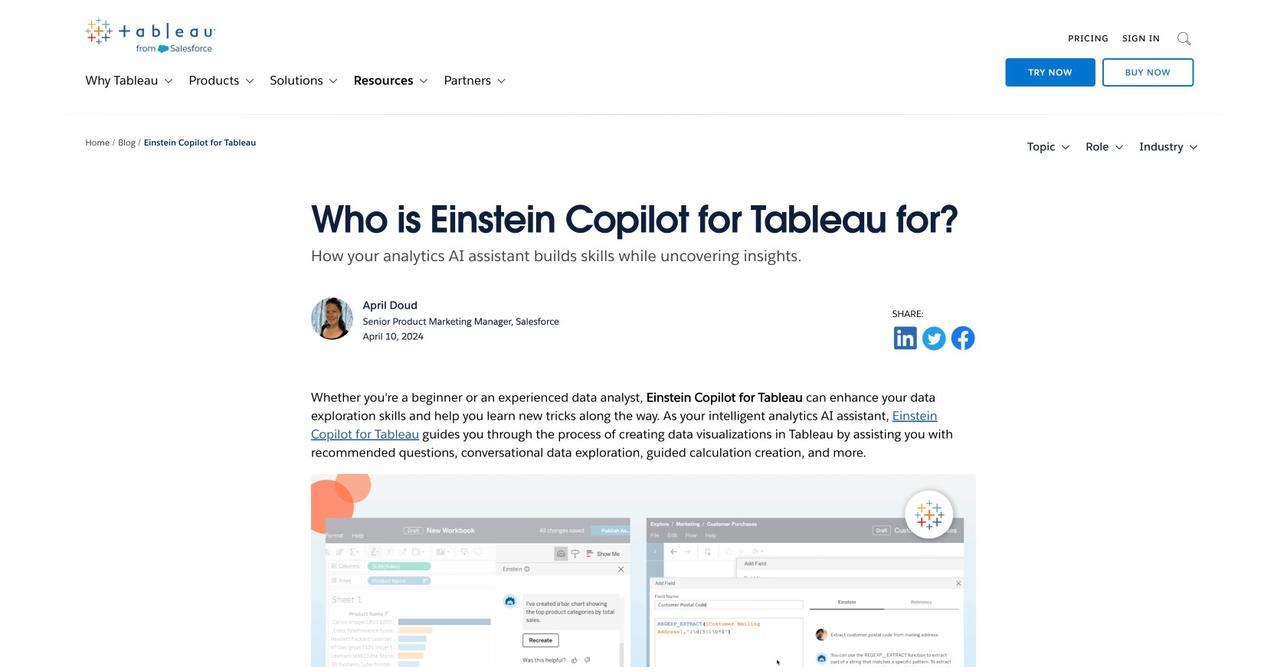 Task type: describe. For each thing, give the bounding box(es) containing it.
1 menu toggle image from the left
[[161, 74, 174, 88]]

linkedin image
[[893, 327, 918, 350]]

einstein copilot for tableau who is it for image
[[311, 474, 976, 668]]

twitter image
[[921, 327, 948, 350]]



Task type: vqa. For each thing, say whether or not it's contained in the screenshot.
Business E-mail "EMAIL FIELD"
no



Task type: locate. For each thing, give the bounding box(es) containing it.
main element
[[50, 0, 1238, 114]]

facebook image
[[951, 326, 976, 350]]

navigation
[[976, 21, 1194, 90]]

april doud image
[[311, 298, 353, 340]]

navigation inside main element
[[976, 21, 1194, 90]]

2 menu toggle image from the left
[[242, 74, 256, 88]]

menu toggle image
[[326, 74, 339, 88], [494, 74, 507, 88], [1058, 140, 1072, 154], [1112, 140, 1125, 154], [1186, 140, 1200, 154]]

menu toggle image
[[161, 74, 174, 88], [242, 74, 256, 88], [416, 74, 430, 88]]

3 menu toggle image from the left
[[416, 74, 430, 88]]

2 horizontal spatial menu toggle image
[[416, 74, 430, 88]]

tableau, from salesforce image
[[85, 18, 216, 53]]

0 horizontal spatial menu toggle image
[[161, 74, 174, 88]]

1 horizontal spatial menu toggle image
[[242, 74, 256, 88]]



